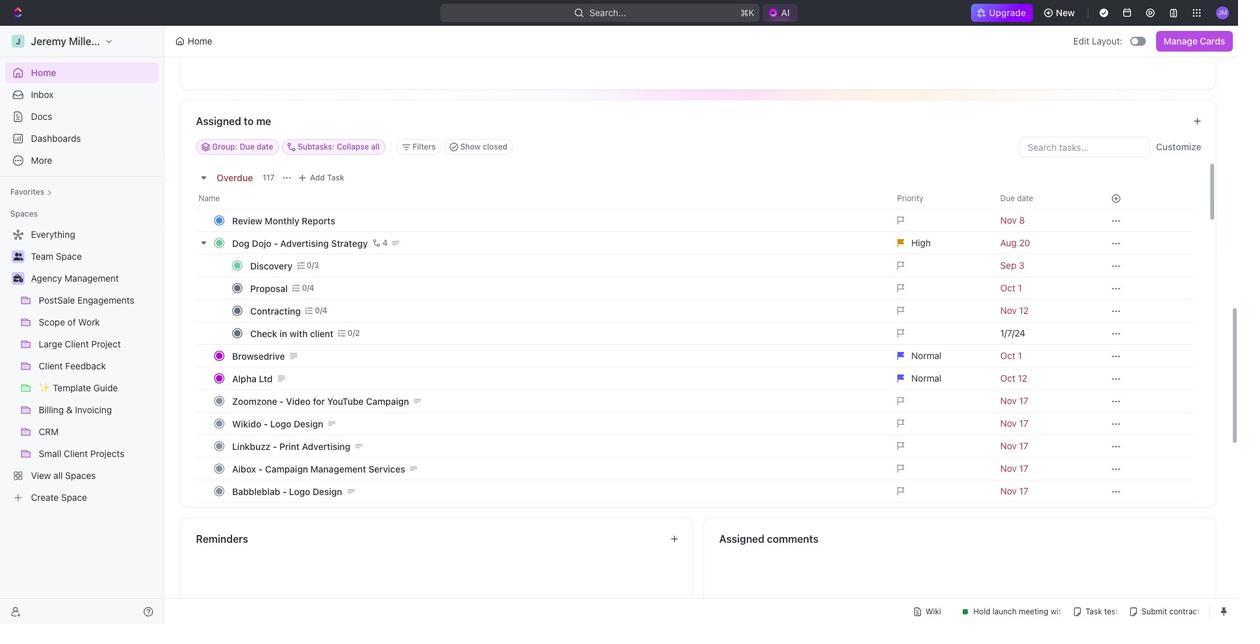 Task type: vqa. For each thing, say whether or not it's contained in the screenshot.
'TREE' containing Team Space
no



Task type: describe. For each thing, give the bounding box(es) containing it.
⌘k
[[741, 7, 755, 18]]

ai button
[[763, 4, 798, 22]]

dashboards
[[31, 133, 81, 144]]

postsale
[[39, 295, 75, 306]]

closed
[[483, 142, 508, 152]]

priority button
[[890, 188, 993, 209]]

business time image
[[13, 275, 23, 283]]

more
[[31, 155, 52, 166]]

favorites button
[[5, 184, 57, 200]]

new
[[1056, 7, 1075, 18]]

upgrade link
[[972, 4, 1033, 22]]

- for zoomzone
[[280, 396, 284, 407]]

billing
[[39, 404, 64, 415]]

zoomzone - video for youtube campaign
[[232, 396, 409, 407]]

billing & invoicing link
[[39, 400, 156, 421]]

normal for alpha ltd
[[912, 373, 942, 384]]

postsale engagements
[[39, 295, 134, 306]]

search...
[[590, 7, 626, 18]]

scope
[[39, 317, 65, 328]]

large
[[39, 339, 62, 350]]

filters
[[413, 142, 436, 152]]

advertising for -
[[280, 238, 329, 249]]

117
[[263, 173, 275, 183]]

linkbuzz - print advertising link
[[229, 437, 887, 456]]

show closed
[[460, 142, 508, 152]]

template
[[53, 382, 91, 393]]

- for linkbuzz
[[273, 441, 277, 452]]

team
[[31, 251, 53, 262]]

projects
[[90, 448, 124, 459]]

project
[[91, 339, 121, 350]]

management inside "link"
[[311, 463, 366, 474]]

zoomzone - video for youtube campaign link
[[229, 392, 887, 411]]

jeremy miller's workspace, , element
[[12, 35, 25, 48]]

set priority image
[[890, 502, 993, 526]]

client feedback
[[39, 361, 106, 372]]

discovery
[[250, 260, 293, 271]]

filters button
[[396, 139, 442, 155]]

Search tasks... text field
[[1020, 137, 1149, 157]]

zoomzone
[[232, 396, 277, 407]]

wikido - logo design link
[[229, 414, 887, 433]]

team space
[[31, 251, 82, 262]]

feedback
[[65, 361, 106, 372]]

new button
[[1038, 3, 1083, 23]]

print
[[279, 441, 300, 452]]

0/2 button
[[336, 327, 361, 340]]

jeremy
[[31, 35, 66, 47]]

- for wikido
[[264, 418, 268, 429]]

docs link
[[5, 106, 159, 127]]

group: due date
[[212, 142, 273, 152]]

view
[[31, 470, 51, 481]]

normal for browsedrive
[[912, 350, 942, 361]]

normal button for alpha ltd
[[890, 367, 993, 390]]

billing & invoicing
[[39, 404, 112, 415]]

4
[[383, 238, 388, 248]]

reminders
[[196, 533, 248, 545]]

babbleblab - logo design
[[232, 486, 342, 497]]

client for small
[[64, 448, 88, 459]]

upgrade
[[990, 7, 1027, 18]]

review monthly reports link
[[229, 211, 887, 230]]

dog
[[232, 238, 250, 249]]

engagements
[[77, 295, 134, 306]]

crm
[[39, 426, 59, 437]]

jm button
[[1213, 3, 1233, 23]]

cards
[[1200, 35, 1225, 46]]

customize button
[[1152, 138, 1205, 156]]

team space link
[[31, 246, 156, 267]]

space for create space
[[61, 492, 87, 503]]

0/4 for proposal
[[302, 283, 314, 293]]

scope of work link
[[39, 312, 156, 333]]

in
[[280, 328, 287, 339]]

campaign inside "link"
[[265, 463, 308, 474]]

agency management link
[[31, 268, 156, 289]]

crm link
[[39, 422, 156, 442]]

manage cards
[[1164, 35, 1225, 46]]

wikido
[[232, 418, 261, 429]]

small client projects
[[39, 448, 124, 459]]

show closed button
[[444, 139, 513, 155]]

space for team space
[[56, 251, 82, 262]]

video
[[286, 396, 311, 407]]

0/4 button for proposal
[[290, 282, 316, 295]]

agency
[[31, 273, 62, 284]]

management inside tree
[[65, 273, 119, 284]]

all inside the sidebar navigation
[[53, 470, 63, 481]]

guide
[[93, 382, 118, 393]]

everything link
[[5, 224, 156, 245]]

review
[[232, 215, 263, 226]]

add task button
[[295, 170, 349, 186]]

client for large
[[65, 339, 89, 350]]

large client project link
[[39, 334, 156, 355]]

linkbuzz
[[232, 441, 271, 452]]



Task type: locate. For each thing, give the bounding box(es) containing it.
0 horizontal spatial home
[[31, 67, 56, 78]]

- inside 'aibox - campaign management services' "link"
[[258, 463, 263, 474]]

0 horizontal spatial spaces
[[10, 209, 38, 219]]

1 horizontal spatial due
[[1001, 193, 1015, 203]]

0 vertical spatial 0/4
[[302, 283, 314, 293]]

1 vertical spatial design
[[313, 486, 342, 497]]

scope of work
[[39, 317, 100, 328]]

date inside dropdown button
[[1017, 193, 1034, 203]]

add
[[310, 173, 325, 183]]

design
[[294, 418, 323, 429], [313, 486, 342, 497]]

strategy
[[331, 238, 368, 249]]

1 vertical spatial all
[[53, 470, 63, 481]]

priority
[[897, 193, 924, 203]]

create space link
[[5, 488, 156, 508]]

alpha ltd
[[232, 373, 273, 384]]

postsale engagements link
[[39, 290, 156, 311]]

0 vertical spatial advertising
[[280, 238, 329, 249]]

proposal
[[250, 283, 288, 294]]

logo for babbleblab
[[289, 486, 310, 497]]

work
[[78, 317, 100, 328]]

campaign
[[366, 396, 409, 407], [265, 463, 308, 474]]

&
[[66, 404, 73, 415]]

logo for wikido
[[270, 418, 291, 429]]

advertising up '0/3' button
[[280, 238, 329, 249]]

0/4 up "client"
[[315, 306, 327, 315]]

add task
[[310, 173, 344, 183]]

alpha
[[232, 373, 257, 384]]

space
[[56, 251, 82, 262], [61, 492, 87, 503]]

- right aibox
[[258, 463, 263, 474]]

ltd
[[259, 373, 273, 384]]

design down video
[[294, 418, 323, 429]]

0 horizontal spatial date
[[257, 142, 273, 152]]

0 vertical spatial logo
[[270, 418, 291, 429]]

0 horizontal spatial 0/4
[[302, 283, 314, 293]]

0 vertical spatial spaces
[[10, 209, 38, 219]]

with
[[290, 328, 308, 339]]

0 horizontal spatial management
[[65, 273, 119, 284]]

of
[[67, 317, 76, 328]]

layout:
[[1092, 35, 1123, 46]]

1 horizontal spatial management
[[311, 463, 366, 474]]

1 vertical spatial logo
[[289, 486, 310, 497]]

2 vertical spatial client
[[64, 448, 88, 459]]

1 vertical spatial 0/4 button
[[303, 304, 329, 317]]

large client project
[[39, 339, 121, 350]]

assigned up group:
[[196, 115, 241, 127]]

0 vertical spatial campaign
[[366, 396, 409, 407]]

due date button
[[993, 188, 1096, 209]]

design for wikido - logo design
[[294, 418, 323, 429]]

2 normal button from the top
[[890, 367, 993, 390]]

0/2
[[348, 328, 360, 338]]

✨ template guide link
[[39, 378, 156, 399]]

2 normal from the top
[[912, 373, 942, 384]]

0 vertical spatial normal
[[912, 350, 942, 361]]

ai
[[781, 7, 790, 18]]

0 vertical spatial management
[[65, 273, 119, 284]]

1 normal from the top
[[912, 350, 942, 361]]

1 vertical spatial due
[[1001, 193, 1015, 203]]

0 vertical spatial due
[[240, 142, 255, 152]]

babbleblab
[[232, 486, 280, 497]]

invoicing
[[75, 404, 112, 415]]

assigned for assigned comments
[[719, 533, 765, 545]]

jm
[[1218, 9, 1228, 16]]

1 vertical spatial date
[[1017, 193, 1034, 203]]

- right wikido on the left bottom
[[264, 418, 268, 429]]

1 horizontal spatial campaign
[[366, 396, 409, 407]]

client up view all spaces link
[[64, 448, 88, 459]]

advertising for print
[[302, 441, 351, 452]]

4 button
[[370, 237, 390, 250]]

1 vertical spatial assigned
[[719, 533, 765, 545]]

user group image
[[13, 253, 23, 261]]

customize
[[1156, 141, 1202, 152]]

0/4 button
[[290, 282, 316, 295], [303, 304, 329, 317]]

logo down aibox - campaign management services at left bottom
[[289, 486, 310, 497]]

linkbuzz - print advertising
[[232, 441, 351, 452]]

assigned comments
[[719, 533, 819, 545]]

normal button
[[890, 344, 993, 368], [890, 367, 993, 390]]

tree inside the sidebar navigation
[[5, 224, 159, 508]]

- left "print"
[[273, 441, 277, 452]]

0/4 button up "client"
[[303, 304, 329, 317]]

create space
[[31, 492, 87, 503]]

0/4 button down '0/3' button
[[290, 282, 316, 295]]

0 horizontal spatial due
[[240, 142, 255, 152]]

docs
[[31, 111, 52, 122]]

all right collapse on the left of page
[[371, 142, 380, 152]]

assigned left comments
[[719, 533, 765, 545]]

0/4 for contracting
[[315, 306, 327, 315]]

client up the client feedback
[[65, 339, 89, 350]]

browsedrive
[[232, 351, 285, 362]]

0/3 button
[[295, 259, 320, 272]]

- inside babbleblab - logo design link
[[283, 486, 287, 497]]

- for aibox
[[258, 463, 263, 474]]

1 vertical spatial normal
[[912, 373, 942, 384]]

alpha ltd link
[[229, 369, 887, 388]]

inbox
[[31, 89, 54, 100]]

1 horizontal spatial 0/4
[[315, 306, 327, 315]]

1 vertical spatial spaces
[[65, 470, 96, 481]]

assigned
[[196, 115, 241, 127], [719, 533, 765, 545]]

agency management
[[31, 273, 119, 284]]

due inside dropdown button
[[1001, 193, 1015, 203]]

0 horizontal spatial assigned
[[196, 115, 241, 127]]

high
[[912, 237, 931, 248]]

show
[[460, 142, 481, 152]]

1 horizontal spatial home
[[188, 35, 212, 46]]

0 vertical spatial client
[[65, 339, 89, 350]]

- inside zoomzone - video for youtube campaign link
[[280, 396, 284, 407]]

0 vertical spatial space
[[56, 251, 82, 262]]

space up agency management
[[56, 251, 82, 262]]

0 horizontal spatial all
[[53, 470, 63, 481]]

1 vertical spatial advertising
[[302, 441, 351, 452]]

tree
[[5, 224, 159, 508]]

manage
[[1164, 35, 1198, 46]]

client down large
[[39, 361, 63, 372]]

advertising up aibox - campaign management services at left bottom
[[302, 441, 351, 452]]

1 vertical spatial 0/4
[[315, 306, 327, 315]]

workspace
[[106, 35, 160, 47]]

design down aibox - campaign management services at left bottom
[[313, 486, 342, 497]]

spaces down the small client projects in the bottom left of the page
[[65, 470, 96, 481]]

me
[[256, 115, 271, 127]]

small
[[39, 448, 61, 459]]

1 normal button from the top
[[890, 344, 993, 368]]

- inside the linkbuzz - print advertising link
[[273, 441, 277, 452]]

dojo
[[252, 238, 271, 249]]

campaign right youtube
[[366, 396, 409, 407]]

design for babbleblab - logo design
[[313, 486, 342, 497]]

sidebar navigation
[[0, 26, 167, 624]]

logo
[[270, 418, 291, 429], [289, 486, 310, 497]]

client inside client feedback link
[[39, 361, 63, 372]]

0 vertical spatial home
[[188, 35, 212, 46]]

1 horizontal spatial date
[[1017, 193, 1034, 203]]

- right babbleblab
[[283, 486, 287, 497]]

- for babbleblab
[[283, 486, 287, 497]]

name
[[199, 193, 220, 203]]

more button
[[5, 150, 159, 171]]

client inside 'small client projects' link
[[64, 448, 88, 459]]

0/3
[[307, 261, 319, 270]]

for
[[313, 396, 325, 407]]

babbleblab - logo design link
[[229, 482, 887, 501]]

manage cards button
[[1156, 31, 1233, 52]]

0 horizontal spatial campaign
[[265, 463, 308, 474]]

1 vertical spatial space
[[61, 492, 87, 503]]

small client projects link
[[39, 444, 156, 464]]

to
[[244, 115, 254, 127]]

reports
[[302, 215, 335, 226]]

- right dojo
[[274, 238, 278, 249]]

check
[[250, 328, 277, 339]]

0/4 down '0/3' button
[[302, 283, 314, 293]]

1 vertical spatial client
[[39, 361, 63, 372]]

assigned for assigned to me
[[196, 115, 241, 127]]

all
[[371, 142, 380, 152], [53, 470, 63, 481]]

campaign up babbleblab - logo design
[[265, 463, 308, 474]]

favorites
[[10, 187, 44, 197]]

spaces down favorites
[[10, 209, 38, 219]]

all right view
[[53, 470, 63, 481]]

1 vertical spatial home
[[31, 67, 56, 78]]

management down team space link
[[65, 273, 119, 284]]

normal button for browsedrive
[[890, 344, 993, 368]]

0 vertical spatial assigned
[[196, 115, 241, 127]]

aibox - campaign management services
[[232, 463, 405, 474]]

- left video
[[280, 396, 284, 407]]

client feedback link
[[39, 356, 156, 377]]

space down view all spaces link
[[61, 492, 87, 503]]

0 vertical spatial 0/4 button
[[290, 282, 316, 295]]

view all spaces link
[[5, 466, 156, 486]]

1 vertical spatial management
[[311, 463, 366, 474]]

logo up "print"
[[270, 418, 291, 429]]

subtasks: collapse all
[[298, 142, 380, 152]]

everything
[[31, 229, 75, 240]]

1 horizontal spatial spaces
[[65, 470, 96, 481]]

0 vertical spatial all
[[371, 142, 380, 152]]

1 horizontal spatial all
[[371, 142, 380, 152]]

0 vertical spatial date
[[257, 142, 273, 152]]

view all spaces
[[31, 470, 96, 481]]

home inside home link
[[31, 67, 56, 78]]

1 vertical spatial campaign
[[265, 463, 308, 474]]

group:
[[212, 142, 238, 152]]

management left services
[[311, 463, 366, 474]]

tree containing everything
[[5, 224, 159, 508]]

0/4 button for contracting
[[303, 304, 329, 317]]

client inside large client project link
[[65, 339, 89, 350]]

- inside 'wikido - logo design' link
[[264, 418, 268, 429]]

0 vertical spatial design
[[294, 418, 323, 429]]

1 horizontal spatial assigned
[[719, 533, 765, 545]]



